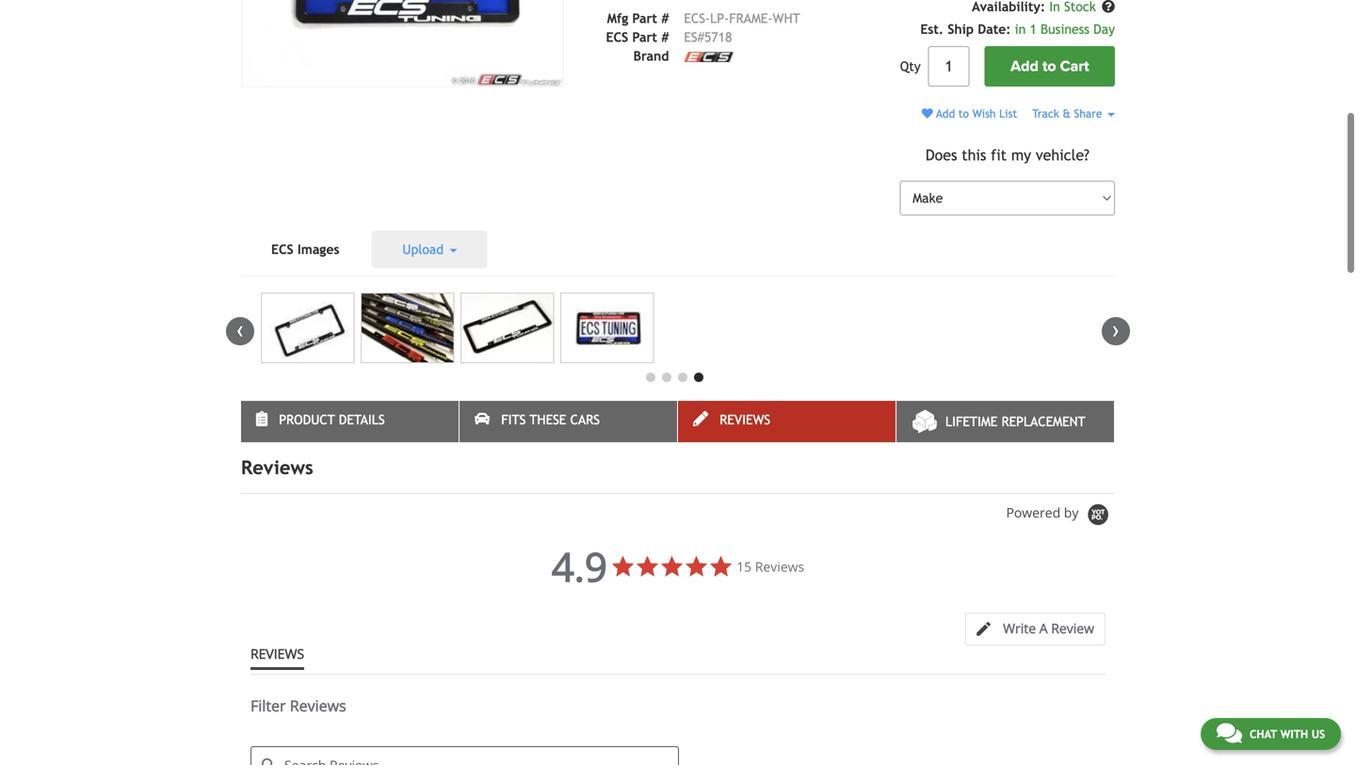 Task type: locate. For each thing, give the bounding box(es) containing it.
add inside the add to cart button
[[1011, 58, 1039, 75]]

es# 5718 brand
[[633, 29, 732, 63]]

es#5718 - ecs-lp-frame-wht - ecs tuning license plate frame - white - black fade resistant plastic frame with raised letters - ecs - audi bmw volkswagen mercedes benz mini porsche image
[[241, 0, 564, 87], [261, 293, 354, 364], [361, 293, 454, 364], [461, 293, 554, 364], [560, 293, 654, 364]]

add to wish list
[[933, 107, 1017, 120]]

0 horizontal spatial ecs
[[271, 242, 294, 257]]

est. ship date: in 1 business day
[[920, 22, 1115, 37]]

details
[[339, 413, 385, 428]]

# inside the ecs-lp-frame-wht ecs part #
[[661, 29, 669, 45]]

powered by
[[1006, 504, 1082, 522]]

does this fit my vehicle?
[[926, 146, 1090, 164]]

None text field
[[928, 46, 970, 87]]

add down the 'in'
[[1011, 58, 1039, 75]]

0 vertical spatial ecs
[[606, 29, 628, 45]]

0 horizontal spatial add
[[936, 107, 955, 120]]

&
[[1063, 107, 1071, 120]]

reviews inside "heading"
[[290, 696, 346, 716]]

5718
[[704, 29, 732, 45]]

ecs left images
[[271, 242, 294, 257]]

› link
[[1102, 318, 1130, 346]]

heart image
[[922, 108, 933, 119]]

replacement
[[1002, 415, 1086, 430]]

1 vertical spatial to
[[958, 107, 969, 120]]

add to wish list link
[[922, 107, 1017, 120]]

add to cart button
[[985, 46, 1115, 87]]

add to cart
[[1011, 58, 1089, 75]]

fits
[[501, 413, 526, 428]]

1 # from the top
[[661, 11, 669, 26]]

reviews
[[720, 413, 770, 428], [241, 457, 313, 479], [755, 558, 804, 576], [290, 696, 346, 716]]

share
[[1074, 107, 1102, 120]]

product details link
[[241, 401, 459, 443]]

#
[[661, 11, 669, 26], [661, 29, 669, 45]]

comments image
[[1217, 722, 1242, 745]]

to
[[1042, 58, 1056, 75], [958, 107, 969, 120]]

add right heart icon
[[936, 107, 955, 120]]

write no frame image
[[977, 623, 1000, 637]]

filter reviews
[[251, 696, 346, 716]]

part up brand
[[632, 29, 657, 45]]

1 vertical spatial #
[[661, 29, 669, 45]]

question circle image
[[1102, 0, 1115, 13]]

ecs down mfg
[[606, 29, 628, 45]]

1 part from the top
[[632, 11, 657, 26]]

1 horizontal spatial to
[[1042, 58, 1056, 75]]

15
[[737, 558, 752, 576]]

list
[[999, 107, 1017, 120]]

lp-
[[710, 11, 729, 26]]

1 vertical spatial add
[[936, 107, 955, 120]]

2 # from the top
[[661, 29, 669, 45]]

0 vertical spatial #
[[661, 11, 669, 26]]

business
[[1041, 22, 1090, 37]]

part right mfg
[[632, 11, 657, 26]]

2 part from the top
[[632, 29, 657, 45]]

qty
[[900, 59, 921, 74]]

to for cart
[[1042, 58, 1056, 75]]

powered by link
[[1006, 504, 1115, 528]]

1 horizontal spatial add
[[1011, 58, 1039, 75]]

product
[[279, 413, 335, 428]]

filter reviews heading
[[251, 696, 1106, 733]]

with
[[1280, 728, 1308, 741]]

0 vertical spatial to
[[1042, 58, 1056, 75]]

0 vertical spatial part
[[632, 11, 657, 26]]

# up brand
[[661, 29, 669, 45]]

product details
[[279, 413, 385, 428]]

my
[[1011, 146, 1031, 164]]

to inside the add to cart button
[[1042, 58, 1056, 75]]

does
[[926, 146, 957, 164]]

# left ecs-
[[661, 11, 669, 26]]

1 vertical spatial part
[[632, 29, 657, 45]]

ecs
[[606, 29, 628, 45], [271, 242, 294, 257]]

images
[[297, 242, 339, 257]]

fits these cars link
[[460, 401, 677, 443]]

this
[[962, 146, 986, 164]]

chat
[[1250, 728, 1277, 741]]

in
[[1015, 22, 1026, 37]]

to left wish at the top right of page
[[958, 107, 969, 120]]

ecs-
[[684, 11, 710, 26]]

ecs image
[[684, 52, 733, 62]]

0 vertical spatial add
[[1011, 58, 1039, 75]]

write
[[1003, 620, 1036, 638]]

es#
[[684, 29, 704, 45]]

part
[[632, 11, 657, 26], [632, 29, 657, 45]]

0 horizontal spatial to
[[958, 107, 969, 120]]

1 horizontal spatial ecs
[[606, 29, 628, 45]]

add
[[1011, 58, 1039, 75], [936, 107, 955, 120]]

magnifying glass image
[[262, 759, 276, 766]]

brand
[[633, 48, 669, 63]]

15 reviews
[[737, 558, 804, 576]]

lifetime replacement
[[946, 415, 1086, 430]]

to left cart
[[1042, 58, 1056, 75]]

ship
[[948, 22, 974, 37]]

day
[[1093, 22, 1115, 37]]

ecs images
[[271, 242, 339, 257]]



Task type: vqa. For each thing, say whether or not it's contained in the screenshot.
second the In Stock from the bottom of the page
no



Task type: describe. For each thing, give the bounding box(es) containing it.
reviews link
[[678, 401, 896, 443]]

us
[[1312, 728, 1325, 741]]

chat with us
[[1250, 728, 1325, 741]]

‹ link
[[226, 318, 254, 346]]

Search Reviews search field
[[251, 747, 679, 766]]

reviews
[[251, 645, 304, 663]]

ecs-lp-frame-wht ecs part #
[[606, 11, 800, 45]]

review
[[1051, 620, 1094, 638]]

chat with us link
[[1201, 719, 1341, 751]]

track & share
[[1032, 107, 1106, 120]]

filter
[[251, 696, 286, 716]]

‹
[[236, 318, 244, 342]]

lifetime
[[946, 415, 998, 430]]

4.9
[[552, 540, 607, 594]]

1 vertical spatial ecs
[[271, 242, 294, 257]]

fits these cars
[[501, 413, 600, 428]]

write a review button
[[965, 613, 1106, 646]]

upload button
[[372, 231, 487, 269]]

add for add to cart
[[1011, 58, 1039, 75]]

track
[[1032, 107, 1059, 120]]

›
[[1112, 318, 1120, 342]]

upload
[[402, 242, 448, 257]]

add for add to wish list
[[936, 107, 955, 120]]

these
[[530, 413, 566, 428]]

cart
[[1060, 58, 1089, 75]]

powered
[[1006, 504, 1061, 522]]

lifetime replacement link
[[897, 401, 1114, 443]]

by
[[1064, 504, 1079, 522]]

mfg part #
[[607, 11, 669, 26]]

est.
[[920, 22, 944, 37]]

fit
[[991, 146, 1007, 164]]

frame-
[[729, 11, 773, 26]]

ecs images link
[[241, 231, 370, 269]]

to for wish
[[958, 107, 969, 120]]

wish
[[972, 107, 996, 120]]

1
[[1030, 22, 1037, 37]]

track & share button
[[1032, 107, 1115, 120]]

date:
[[978, 22, 1011, 37]]

part inside the ecs-lp-frame-wht ecs part #
[[632, 29, 657, 45]]

wht
[[773, 11, 800, 26]]

mfg
[[607, 11, 628, 26]]

a
[[1039, 620, 1048, 638]]

ecs inside the ecs-lp-frame-wht ecs part #
[[606, 29, 628, 45]]

cars
[[570, 413, 600, 428]]

write a review
[[1003, 620, 1094, 638]]

vehicle?
[[1036, 146, 1090, 164]]

4.9 star rating element
[[552, 540, 607, 594]]



